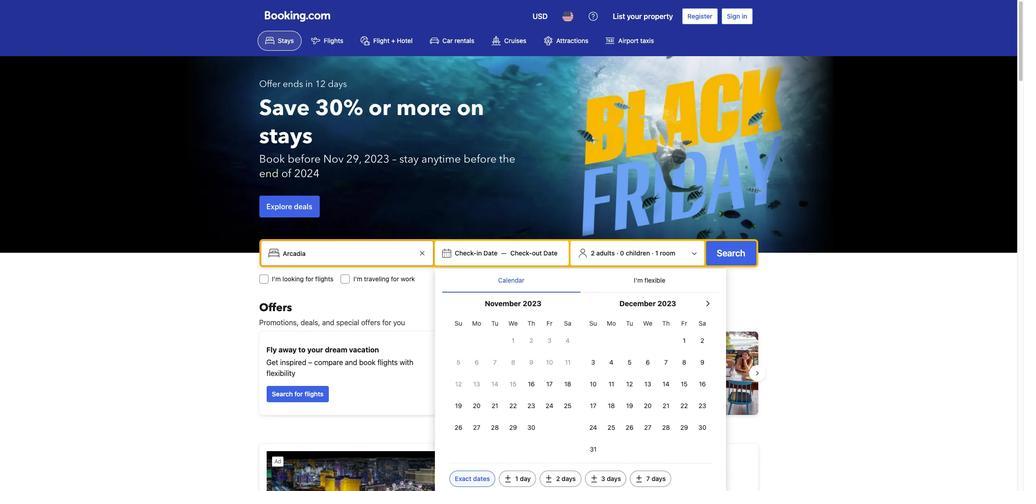 Task type: locate. For each thing, give the bounding box(es) containing it.
1 9 from the left
[[529, 359, 533, 366]]

4 inside 4 checkbox
[[566, 337, 570, 345]]

6 inside option
[[475, 359, 479, 366]]

14 right 13 checkbox
[[663, 381, 669, 388]]

airport taxis
[[618, 37, 654, 44]]

4 November 2023 checkbox
[[559, 331, 577, 351]]

stay inside offer ends in 12 days save 30% or more on stays book before nov 29, 2023 – stay anytime before the end of 2024
[[399, 152, 419, 167]]

2 vertical spatial 3
[[601, 475, 605, 483]]

su for november
[[455, 320, 462, 327]]

su for december
[[589, 320, 597, 327]]

fly away to your dream vacation image
[[434, 342, 498, 405]]

tu for november
[[491, 320, 498, 327]]

22
[[509, 402, 517, 410], [680, 402, 688, 410]]

calendar
[[498, 277, 524, 284]]

13 November 2023 checkbox
[[468, 375, 486, 395]]

1 16 from the left
[[528, 381, 535, 388]]

2 9 from the left
[[700, 359, 704, 366]]

30 right 29 december 2023 option
[[699, 424, 706, 432]]

take
[[520, 341, 536, 349]]

2024
[[294, 166, 320, 181]]

1 grid from the left
[[449, 315, 577, 438]]

flights right looking
[[315, 275, 333, 283]]

stay left anytime
[[399, 152, 419, 167]]

your
[[627, 12, 642, 20], [538, 341, 553, 349], [307, 346, 323, 354]]

date right out
[[544, 249, 558, 257]]

3 right at at the right bottom
[[591, 359, 595, 366]]

9 inside option
[[529, 359, 533, 366]]

20 November 2023 checkbox
[[468, 396, 486, 416]]

2 adults · 0 children · 1 room
[[591, 249, 675, 257]]

5 inside checkbox
[[457, 359, 460, 366]]

airport taxis link
[[598, 31, 662, 51]]

0 horizontal spatial 23
[[527, 402, 535, 410]]

1 30 from the left
[[527, 424, 535, 432]]

1 22 from the left
[[509, 402, 517, 410]]

20 right 19 december 2023 checkbox
[[644, 402, 652, 410]]

1 mo from the left
[[472, 320, 481, 327]]

2 tu from the left
[[626, 320, 633, 327]]

15 right 14 december 2023 checkbox
[[681, 381, 688, 388]]

1 horizontal spatial 8
[[682, 359, 686, 366]]

tab list
[[442, 269, 719, 293]]

0 horizontal spatial date
[[484, 249, 498, 257]]

0 horizontal spatial fr
[[547, 320, 552, 327]]

0 horizontal spatial 5
[[457, 359, 460, 366]]

days
[[328, 78, 347, 90], [562, 475, 576, 483], [607, 475, 621, 483], [652, 475, 666, 483]]

19
[[455, 402, 462, 410], [626, 402, 633, 410]]

0 horizontal spatial search
[[272, 391, 293, 398]]

0 horizontal spatial we
[[508, 320, 518, 327]]

tu down december at the right of page
[[626, 320, 633, 327]]

0 vertical spatial 17
[[546, 381, 553, 388]]

1 inside 2 adults · 0 children · 1 room button
[[655, 249, 658, 257]]

0 horizontal spatial 7
[[493, 359, 497, 366]]

0 horizontal spatial 2023
[[364, 152, 389, 167]]

1 5 from the left
[[457, 359, 460, 366]]

1 horizontal spatial th
[[662, 320, 670, 327]]

28 for 28 checkbox at the bottom left
[[491, 424, 499, 432]]

0 horizontal spatial grid
[[449, 315, 577, 438]]

29 inside checkbox
[[509, 424, 517, 432]]

special
[[336, 319, 359, 327]]

1 horizontal spatial 10
[[590, 381, 597, 388]]

12 for '12' option
[[455, 381, 462, 388]]

for inside the 'offers promotions, deals, and special offers for you'
[[382, 319, 391, 327]]

14 December 2023 checkbox
[[657, 375, 675, 395]]

1 fr from the left
[[547, 320, 552, 327]]

region
[[252, 328, 765, 419]]

mo for december
[[607, 320, 616, 327]]

check- right the —
[[510, 249, 532, 257]]

at
[[578, 364, 584, 372]]

0 horizontal spatial 3
[[548, 337, 551, 345]]

0 horizontal spatial 8
[[511, 359, 515, 366]]

1 28 from the left
[[491, 424, 499, 432]]

check- left the —
[[455, 249, 477, 257]]

4 for 4 checkbox
[[566, 337, 570, 345]]

2 6 from the left
[[646, 359, 650, 366]]

22 for 22 december 2023 'checkbox'
[[680, 402, 688, 410]]

5 inside checkbox
[[628, 359, 632, 366]]

2 vertical spatial flights
[[305, 391, 323, 398]]

and inside fly away to your dream vacation get inspired – compare and book flights with flexibility
[[345, 359, 357, 367]]

anytime
[[421, 152, 461, 167]]

0 horizontal spatial 29
[[509, 424, 517, 432]]

17 inside 17 november 2023 checkbox
[[546, 381, 553, 388]]

4 inside 4 december 2023 option
[[609, 359, 613, 366]]

29
[[509, 424, 517, 432], [680, 424, 688, 432]]

17 down stays,
[[546, 381, 553, 388]]

17 left 18 checkbox
[[590, 402, 596, 410]]

8 left term
[[511, 359, 515, 366]]

1 23 from the left
[[527, 402, 535, 410]]

2
[[591, 249, 595, 257], [529, 337, 533, 345], [701, 337, 704, 345], [556, 475, 560, 483]]

1 vertical spatial 24
[[589, 424, 597, 432]]

progress bar
[[496, 423, 521, 426]]

1 horizontal spatial 4
[[609, 359, 613, 366]]

0 vertical spatial search
[[717, 248, 745, 259]]

9 inside checkbox
[[700, 359, 704, 366]]

0 horizontal spatial 25
[[564, 402, 572, 410]]

2 13 from the left
[[644, 381, 651, 388]]

1 horizontal spatial and
[[345, 359, 357, 367]]

check-
[[455, 249, 477, 257], [510, 249, 532, 257]]

9 right 8 checkbox
[[700, 359, 704, 366]]

take your longest vacation yet image
[[676, 332, 758, 415]]

in for check-in date — check-out date
[[477, 249, 482, 257]]

2 sa from the left
[[699, 320, 706, 327]]

or
[[369, 93, 391, 123]]

0 horizontal spatial mo
[[472, 320, 481, 327]]

2 vertical spatial in
[[477, 249, 482, 257]]

15 November 2023 checkbox
[[504, 375, 522, 395]]

1 horizontal spatial 20
[[644, 402, 652, 410]]

1 vertical spatial flights
[[377, 359, 398, 367]]

0 horizontal spatial –
[[308, 359, 312, 367]]

0 horizontal spatial tu
[[491, 320, 498, 327]]

1 horizontal spatial 24
[[589, 424, 597, 432]]

0 horizontal spatial 11
[[565, 359, 571, 366]]

29 right 28 checkbox at the bottom left
[[509, 424, 517, 432]]

8 right 7 option
[[682, 359, 686, 366]]

0 horizontal spatial stay
[[399, 152, 419, 167]]

0 horizontal spatial 30
[[527, 424, 535, 432]]

region containing take your longest vacation yet
[[252, 328, 765, 419]]

16
[[528, 381, 535, 388], [699, 381, 706, 388]]

2 21 from the left
[[663, 402, 669, 410]]

23
[[527, 402, 535, 410], [699, 402, 706, 410]]

2 8 from the left
[[682, 359, 686, 366]]

airport
[[618, 37, 639, 44]]

2 horizontal spatial 7
[[664, 359, 668, 366]]

traveling
[[364, 275, 389, 283]]

28 right 27 december 2023 option
[[662, 424, 670, 432]]

rentals
[[454, 37, 474, 44]]

days for 7 days
[[652, 475, 666, 483]]

29 right the 28 checkbox
[[680, 424, 688, 432]]

1 November 2023 checkbox
[[504, 331, 522, 351]]

tu down november
[[491, 320, 498, 327]]

we down december 2023
[[643, 320, 652, 327]]

26 right 25 checkbox
[[626, 424, 633, 432]]

16 for 16 november 2023 option
[[528, 381, 535, 388]]

2 horizontal spatial 3
[[601, 475, 605, 483]]

19 inside checkbox
[[455, 402, 462, 410]]

7 right the 6 option in the bottom left of the page
[[493, 359, 497, 366]]

0 horizontal spatial 9
[[529, 359, 533, 366]]

1 horizontal spatial grid
[[584, 315, 712, 460]]

1 left the take
[[512, 337, 515, 345]]

fr up 1 december 2023 option
[[681, 320, 687, 327]]

2 horizontal spatial in
[[742, 12, 747, 20]]

2023
[[364, 152, 389, 167], [523, 300, 541, 308], [658, 300, 676, 308]]

stay right a on the right bottom of page
[[545, 396, 557, 404]]

room
[[660, 249, 675, 257]]

30 right 29 november 2023 checkbox
[[527, 424, 535, 432]]

23 December 2023 checkbox
[[693, 396, 712, 416]]

23 for 23 november 2023 checkbox at the right of the page
[[527, 402, 535, 410]]

1 vertical spatial and
[[345, 359, 357, 367]]

3 right 2 november 2023 option
[[548, 337, 551, 345]]

30 December 2023 checkbox
[[693, 418, 712, 438]]

stays
[[259, 122, 313, 151]]

21 December 2023 checkbox
[[657, 396, 675, 416]]

7 left 8 checkbox
[[664, 359, 668, 366]]

·
[[616, 249, 618, 257], [652, 249, 654, 257]]

0 horizontal spatial 4
[[566, 337, 570, 345]]

book
[[359, 359, 376, 367]]

20 inside option
[[473, 402, 481, 410]]

1 horizontal spatial 22
[[680, 402, 688, 410]]

0 vertical spatial stay
[[399, 152, 419, 167]]

2 fr from the left
[[681, 320, 687, 327]]

0 vertical spatial 24
[[546, 402, 553, 410]]

date
[[484, 249, 498, 257], [544, 249, 558, 257]]

24 right a on the right bottom of page
[[546, 402, 553, 410]]

20 inside option
[[644, 402, 652, 410]]

0 horizontal spatial 22
[[509, 402, 517, 410]]

flights down compare
[[305, 391, 323, 398]]

stays,
[[537, 364, 556, 372]]

sa up 4 checkbox
[[564, 320, 571, 327]]

22 right 21 december 2023 checkbox
[[680, 402, 688, 410]]

12 for 12 checkbox
[[626, 381, 633, 388]]

27 December 2023 checkbox
[[639, 418, 657, 438]]

3 inside "option"
[[591, 359, 595, 366]]

25 November 2023 checkbox
[[559, 396, 577, 416]]

13 for 13 november 2023 checkbox
[[473, 381, 480, 388]]

2023 right november
[[523, 300, 541, 308]]

0 vertical spatial 3
[[548, 337, 551, 345]]

22 left 23 november 2023 checkbox at the right of the page
[[509, 402, 517, 410]]

11 for 11 november 2023 checkbox
[[565, 359, 571, 366]]

1 tu from the left
[[491, 320, 498, 327]]

1 horizontal spatial 5
[[628, 359, 632, 366]]

and right deals,
[[322, 319, 334, 327]]

1 December 2023 checkbox
[[675, 331, 693, 351]]

before left the
[[464, 152, 497, 167]]

10 down "reduced"
[[590, 381, 597, 388]]

fr
[[547, 320, 552, 327], [681, 320, 687, 327]]

1 horizontal spatial 19
[[626, 402, 633, 410]]

i'm inside i'm flexible button
[[634, 277, 643, 284]]

list
[[613, 12, 625, 20]]

2 5 from the left
[[628, 359, 632, 366]]

0 horizontal spatial 14
[[491, 381, 498, 388]]

30 November 2023 checkbox
[[522, 418, 540, 438]]

you
[[393, 319, 405, 327]]

2 · from the left
[[652, 249, 654, 257]]

20
[[473, 402, 481, 410], [644, 402, 652, 410]]

your inside take your longest vacation yet browse properties offering long- term stays, many at reduced monthly rates.
[[538, 341, 553, 349]]

0 horizontal spatial 13
[[473, 381, 480, 388]]

1 horizontal spatial 18
[[608, 402, 615, 410]]

16 right 15 option
[[699, 381, 706, 388]]

8 November 2023 checkbox
[[504, 353, 522, 373]]

1 horizontal spatial 28
[[662, 424, 670, 432]]

2 19 from the left
[[626, 402, 633, 410]]

progress bar inside offers main content
[[496, 423, 521, 426]]

1 horizontal spatial 14
[[663, 381, 669, 388]]

your right to
[[307, 346, 323, 354]]

10 November 2023 checkbox
[[540, 353, 559, 373]]

7 inside 7 option
[[664, 359, 668, 366]]

22 inside 22 december 2023 'checkbox'
[[680, 402, 688, 410]]

2 mo from the left
[[607, 320, 616, 327]]

2 grid from the left
[[584, 315, 712, 460]]

su up the 5 checkbox
[[455, 320, 462, 327]]

1 horizontal spatial 16
[[699, 381, 706, 388]]

1 su from the left
[[455, 320, 462, 327]]

1 29 from the left
[[509, 424, 517, 432]]

2 30 from the left
[[699, 424, 706, 432]]

21 for 21 november 2023 checkbox
[[492, 402, 498, 410]]

1 horizontal spatial 23
[[699, 402, 706, 410]]

2023 for november
[[523, 300, 541, 308]]

2 inside option
[[529, 337, 533, 345]]

22 inside 22 option
[[509, 402, 517, 410]]

2 14 from the left
[[663, 381, 669, 388]]

deals
[[294, 203, 312, 211]]

car
[[442, 37, 453, 44]]

29 for 29 november 2023 checkbox
[[509, 424, 517, 432]]

mo up the 6 option in the bottom left of the page
[[472, 320, 481, 327]]

3 for 3 november 2023 option
[[548, 337, 551, 345]]

5 right the long-
[[628, 359, 632, 366]]

3 inside option
[[548, 337, 551, 345]]

0 horizontal spatial 28
[[491, 424, 499, 432]]

19 left 20 november 2023 option
[[455, 402, 462, 410]]

fr for november 2023
[[547, 320, 552, 327]]

4 for 4 december 2023 option
[[609, 359, 613, 366]]

5 left the 6 option in the bottom left of the page
[[457, 359, 460, 366]]

14 inside 14 november 2023 option
[[491, 381, 498, 388]]

2 28 from the left
[[662, 424, 670, 432]]

8 December 2023 checkbox
[[675, 353, 693, 373]]

12 inside offer ends in 12 days save 30% or more on stays book before nov 29, 2023 – stay anytime before the end of 2024
[[315, 78, 326, 90]]

0 vertical spatial 10
[[546, 359, 553, 366]]

6 inside checkbox
[[646, 359, 650, 366]]

1 sa from the left
[[564, 320, 571, 327]]

1 horizontal spatial su
[[589, 320, 597, 327]]

11 December 2023 checkbox
[[602, 375, 621, 395]]

0 horizontal spatial before
[[288, 152, 321, 167]]

8 inside 8 november 2023 checkbox
[[511, 359, 515, 366]]

24 left 25 checkbox
[[589, 424, 597, 432]]

1 14 from the left
[[491, 381, 498, 388]]

4 December 2023 checkbox
[[602, 353, 621, 373]]

19 left '20 december 2023' option
[[626, 402, 633, 410]]

1 horizontal spatial fr
[[681, 320, 687, 327]]

i'm traveling for work
[[353, 275, 415, 283]]

4 up the properties
[[566, 337, 570, 345]]

2 days
[[556, 475, 576, 483]]

7 for the 7 checkbox on the left of the page
[[493, 359, 497, 366]]

0 vertical spatial in
[[742, 12, 747, 20]]

1 27 from the left
[[473, 424, 480, 432]]

31 December 2023 checkbox
[[584, 440, 602, 460]]

24
[[546, 402, 553, 410], [589, 424, 597, 432]]

th for november 2023
[[528, 320, 535, 327]]

your right list
[[627, 12, 642, 20]]

21 right 20 november 2023 option
[[492, 402, 498, 410]]

23 right 22 december 2023 'checkbox'
[[699, 402, 706, 410]]

1 horizontal spatial tu
[[626, 320, 633, 327]]

out
[[532, 249, 542, 257]]

1 horizontal spatial 6
[[646, 359, 650, 366]]

6 November 2023 checkbox
[[468, 353, 486, 373]]

30 for 30 november 2023 option
[[527, 424, 535, 432]]

1 we from the left
[[508, 320, 518, 327]]

1 horizontal spatial stay
[[545, 396, 557, 404]]

14 left "15" option
[[491, 381, 498, 388]]

30 for 30 option
[[699, 424, 706, 432]]

26 left 27 option
[[455, 424, 462, 432]]

2 horizontal spatial 2023
[[658, 300, 676, 308]]

search inside button
[[717, 248, 745, 259]]

25 right 24 checkbox
[[564, 402, 572, 410]]

1 vertical spatial 10
[[590, 381, 597, 388]]

0 vertical spatial 18
[[564, 381, 571, 388]]

7 inside the 7 checkbox
[[493, 359, 497, 366]]

for
[[305, 275, 314, 283], [391, 275, 399, 283], [382, 319, 391, 327], [294, 391, 303, 398]]

14 November 2023 checkbox
[[486, 375, 504, 395]]

away
[[279, 346, 297, 354]]

8
[[511, 359, 515, 366], [682, 359, 686, 366]]

1 6 from the left
[[475, 359, 479, 366]]

12 inside option
[[455, 381, 462, 388]]

1 horizontal spatial 9
[[700, 359, 704, 366]]

12 right ends
[[315, 78, 326, 90]]

5 for 5 checkbox on the bottom
[[628, 359, 632, 366]]

search for search for flights
[[272, 391, 293, 398]]

24 December 2023 checkbox
[[584, 418, 602, 438]]

9 left stays,
[[529, 359, 533, 366]]

1 horizontal spatial before
[[464, 152, 497, 167]]

12 left 13 november 2023 checkbox
[[455, 381, 462, 388]]

1 horizontal spatial 30
[[699, 424, 706, 432]]

10 for 10 checkbox
[[546, 359, 553, 366]]

—
[[501, 249, 507, 257]]

search
[[717, 248, 745, 259], [272, 391, 293, 398]]

13 right '12' option
[[473, 381, 480, 388]]

2 23 from the left
[[699, 402, 706, 410]]

1 vertical spatial 11
[[609, 381, 614, 388]]

monthly
[[520, 375, 546, 383]]

stays
[[278, 37, 294, 44]]

sign in link
[[721, 8, 753, 24]]

12
[[315, 78, 326, 90], [455, 381, 462, 388], [626, 381, 633, 388]]

calendar button
[[442, 269, 580, 293]]

27 inside option
[[644, 424, 651, 432]]

sa up the "2 december 2023" option
[[699, 320, 706, 327]]

1 horizontal spatial i'm
[[634, 277, 643, 284]]

2 inside option
[[701, 337, 704, 345]]

vacation up book
[[349, 346, 379, 354]]

2 we from the left
[[643, 320, 652, 327]]

29 December 2023 checkbox
[[675, 418, 693, 438]]

– right the 29,
[[392, 152, 397, 167]]

6
[[475, 359, 479, 366], [646, 359, 650, 366]]

0 vertical spatial –
[[392, 152, 397, 167]]

3 down '31 december 2023' option
[[601, 475, 605, 483]]

15 for 15 option
[[681, 381, 688, 388]]

0 vertical spatial 4
[[566, 337, 570, 345]]

12 inside checkbox
[[626, 381, 633, 388]]

29 inside option
[[680, 424, 688, 432]]

15 December 2023 checkbox
[[675, 375, 693, 395]]

for left "you" in the left of the page
[[382, 319, 391, 327]]

24 inside checkbox
[[589, 424, 597, 432]]

vacation
[[583, 341, 613, 349], [349, 346, 379, 354]]

27 November 2023 checkbox
[[468, 418, 486, 438]]

16 up find
[[528, 381, 535, 388]]

19 inside checkbox
[[626, 402, 633, 410]]

2 inside button
[[591, 249, 595, 257]]

i'm left traveling
[[353, 275, 362, 283]]

10 inside checkbox
[[546, 359, 553, 366]]

15
[[510, 381, 516, 388], [681, 381, 688, 388]]

26
[[455, 424, 462, 432], [626, 424, 633, 432]]

vacation up the offering
[[583, 341, 613, 349]]

18
[[564, 381, 571, 388], [608, 402, 615, 410]]

fly
[[266, 346, 277, 354]]

flights left with
[[377, 359, 398, 367]]

1 horizontal spatial 3
[[591, 359, 595, 366]]

booking.com image
[[265, 11, 330, 22]]

6 right the 5 checkbox
[[475, 359, 479, 366]]

8 inside 8 checkbox
[[682, 359, 686, 366]]

flights inside fly away to your dream vacation get inspired – compare and book flights with flexibility
[[377, 359, 398, 367]]

and left book
[[345, 359, 357, 367]]

4 right the offering
[[609, 359, 613, 366]]

in inside sign in link
[[742, 12, 747, 20]]

2 horizontal spatial your
[[627, 12, 642, 20]]

2023 right the 29,
[[364, 152, 389, 167]]

exact dates
[[455, 475, 490, 483]]

2 check- from the left
[[510, 249, 532, 257]]

27 inside option
[[473, 424, 480, 432]]

20 right 19 checkbox
[[473, 402, 481, 410]]

we up 1 november 2023 checkbox
[[508, 320, 518, 327]]

19 November 2023 checkbox
[[449, 396, 468, 416]]

24 for 24 december 2023 checkbox
[[589, 424, 597, 432]]

2 th from the left
[[662, 320, 670, 327]]

15 for "15" option
[[510, 381, 516, 388]]

0 horizontal spatial 6
[[475, 359, 479, 366]]

1 left room
[[655, 249, 658, 257]]

24 inside checkbox
[[546, 402, 553, 410]]

2 29 from the left
[[680, 424, 688, 432]]

sign in
[[727, 12, 747, 20]]

0 horizontal spatial 21
[[492, 402, 498, 410]]

nov
[[323, 152, 344, 167]]

18 left 19 december 2023 checkbox
[[608, 402, 615, 410]]

· left 0
[[616, 249, 618, 257]]

10 left many
[[546, 359, 553, 366]]

su
[[455, 320, 462, 327], [589, 320, 597, 327]]

21 for 21 december 2023 checkbox
[[663, 402, 669, 410]]

10 December 2023 checkbox
[[584, 375, 602, 395]]

1 inside 1 november 2023 checkbox
[[512, 337, 515, 345]]

19 for 19 december 2023 checkbox
[[626, 402, 633, 410]]

2 22 from the left
[[680, 402, 688, 410]]

your inside "link"
[[627, 12, 642, 20]]

0 horizontal spatial check-
[[455, 249, 477, 257]]

2 15 from the left
[[681, 381, 688, 388]]

1 19 from the left
[[455, 402, 462, 410]]

13
[[473, 381, 480, 388], [644, 381, 651, 388]]

0 horizontal spatial 12
[[315, 78, 326, 90]]

1 th from the left
[[528, 320, 535, 327]]

1 horizontal spatial 17
[[590, 402, 596, 410]]

exact
[[455, 475, 471, 483]]

for down the flexibility
[[294, 391, 303, 398]]

0 horizontal spatial su
[[455, 320, 462, 327]]

flights
[[315, 275, 333, 283], [377, 359, 398, 367], [305, 391, 323, 398]]

i'm for i'm traveling for work
[[353, 275, 362, 283]]

in right ends
[[305, 78, 313, 90]]

1 21 from the left
[[492, 402, 498, 410]]

21 inside checkbox
[[492, 402, 498, 410]]

1 horizontal spatial your
[[538, 341, 553, 349]]

17 inside 17 december 2023 option
[[590, 402, 596, 410]]

9 for "9 november 2023" option
[[529, 359, 533, 366]]

21 inside checkbox
[[663, 402, 669, 410]]

grid
[[449, 315, 577, 438], [584, 315, 712, 460]]

13 right 12 checkbox
[[644, 381, 651, 388]]

2023 inside offer ends in 12 days save 30% or more on stays book before nov 29, 2023 – stay anytime before the end of 2024
[[364, 152, 389, 167]]

1 horizontal spatial vacation
[[583, 341, 613, 349]]

10 inside option
[[590, 381, 597, 388]]

24 for 24 checkbox
[[546, 402, 553, 410]]

tab list containing calendar
[[442, 269, 719, 293]]

9 December 2023 checkbox
[[693, 353, 712, 373]]

0 horizontal spatial vacation
[[349, 346, 379, 354]]

6 right 5 checkbox on the bottom
[[646, 359, 650, 366]]

search inside region
[[272, 391, 293, 398]]

1 vertical spatial 3
[[591, 359, 595, 366]]

1 vertical spatial search
[[272, 391, 293, 398]]

1 vertical spatial 17
[[590, 402, 596, 410]]

i'm left flexible
[[634, 277, 643, 284]]

before down stays on the top left
[[288, 152, 321, 167]]

the
[[499, 152, 515, 167]]

2 right 1 december 2023 option
[[701, 337, 704, 345]]

2 16 from the left
[[699, 381, 706, 388]]

12 right 11 checkbox
[[626, 381, 633, 388]]

a
[[540, 396, 543, 404]]

5 November 2023 checkbox
[[449, 353, 468, 373]]

11 right 10 option
[[609, 381, 614, 388]]

for right looking
[[305, 275, 314, 283]]

1 left the "2 december 2023" option
[[683, 337, 686, 345]]

0 horizontal spatial 24
[[546, 402, 553, 410]]

1 horizontal spatial 15
[[681, 381, 688, 388]]

children
[[626, 249, 650, 257]]

1 horizontal spatial 11
[[609, 381, 614, 388]]

th down december 2023
[[662, 320, 670, 327]]

0 horizontal spatial 16
[[528, 381, 535, 388]]

– right inspired
[[308, 359, 312, 367]]

23 left a on the right bottom of page
[[527, 402, 535, 410]]

18 down many
[[564, 381, 571, 388]]

11 left at at the right bottom
[[565, 359, 571, 366]]

days for 3 days
[[607, 475, 621, 483]]

3 for 3 december 2023 "option"
[[591, 359, 595, 366]]

flexible
[[645, 277, 665, 284]]

2 su from the left
[[589, 320, 597, 327]]

4
[[566, 337, 570, 345], [609, 359, 613, 366]]

days for 2 days
[[562, 475, 576, 483]]

1 horizontal spatial ·
[[652, 249, 654, 257]]

2 20 from the left
[[644, 402, 652, 410]]

2 27 from the left
[[644, 424, 651, 432]]

term
[[520, 364, 535, 372]]

· right children
[[652, 249, 654, 257]]

1 horizontal spatial 26
[[626, 424, 633, 432]]

1 15 from the left
[[510, 381, 516, 388]]

1 vertical spatial 4
[[609, 359, 613, 366]]

17 for 17 november 2023 checkbox
[[546, 381, 553, 388]]

in
[[742, 12, 747, 20], [305, 78, 313, 90], [477, 249, 482, 257]]

1 13 from the left
[[473, 381, 480, 388]]

1 horizontal spatial 2023
[[523, 300, 541, 308]]

in left the —
[[477, 249, 482, 257]]

december 2023
[[620, 300, 676, 308]]

1 vertical spatial 18
[[608, 402, 615, 410]]

compare
[[314, 359, 343, 367]]

6 December 2023 checkbox
[[639, 353, 657, 373]]

0 vertical spatial 25
[[564, 402, 572, 410]]

14 inside 14 december 2023 checkbox
[[663, 381, 669, 388]]

check-in date — check-out date
[[455, 249, 558, 257]]

11 for 11 checkbox
[[609, 381, 614, 388]]

1 8 from the left
[[511, 359, 515, 366]]

in right sign
[[742, 12, 747, 20]]

1 20 from the left
[[473, 402, 481, 410]]

1 horizontal spatial in
[[477, 249, 482, 257]]

2023 down flexible
[[658, 300, 676, 308]]



Task type: vqa. For each thing, say whether or not it's contained in the screenshot.


Task type: describe. For each thing, give the bounding box(es) containing it.
attractions link
[[536, 31, 596, 51]]

longest
[[555, 341, 581, 349]]

stay inside offers main content
[[545, 396, 557, 404]]

14 for 14 november 2023 option
[[491, 381, 498, 388]]

28 for the 28 checkbox
[[662, 424, 670, 432]]

26 November 2023 checkbox
[[449, 418, 468, 438]]

we for december
[[643, 320, 652, 327]]

19 for 19 checkbox
[[455, 402, 462, 410]]

23 for 23 checkbox on the right of page
[[699, 402, 706, 410]]

5 December 2023 checkbox
[[621, 353, 639, 373]]

explore deals
[[266, 203, 312, 211]]

find a stay
[[525, 396, 557, 404]]

for left work at the bottom
[[391, 275, 399, 283]]

long-
[[609, 353, 626, 361]]

stays link
[[257, 31, 302, 51]]

i'm flexible
[[634, 277, 665, 284]]

taxis
[[640, 37, 654, 44]]

flight
[[373, 37, 390, 44]]

8 for 8 checkbox
[[682, 359, 686, 366]]

9 for 9 checkbox at the bottom of page
[[700, 359, 704, 366]]

th for december 2023
[[662, 320, 670, 327]]

1 before from the left
[[288, 152, 321, 167]]

end
[[259, 166, 279, 181]]

mo for november
[[472, 320, 481, 327]]

rates.
[[548, 375, 567, 383]]

6 for 6 december 2023 checkbox
[[646, 359, 650, 366]]

more
[[396, 93, 451, 123]]

car rentals link
[[422, 31, 482, 51]]

flights link
[[303, 31, 351, 51]]

1 horizontal spatial 25
[[608, 424, 615, 432]]

sa for december 2023
[[699, 320, 706, 327]]

14 for 14 december 2023 checkbox
[[663, 381, 669, 388]]

flights
[[324, 37, 343, 44]]

find
[[525, 396, 538, 404]]

search for search
[[717, 248, 745, 259]]

take your longest vacation yet browse properties offering long- term stays, many at reduced monthly rates.
[[520, 341, 626, 383]]

2 December 2023 checkbox
[[693, 331, 712, 351]]

dates
[[473, 475, 490, 483]]

1 inside 1 december 2023 option
[[683, 337, 686, 345]]

7 for 7 option
[[664, 359, 668, 366]]

list your property
[[613, 12, 673, 20]]

offering
[[581, 353, 607, 361]]

24 November 2023 checkbox
[[540, 396, 559, 416]]

25 December 2023 checkbox
[[602, 418, 621, 438]]

– inside fly away to your dream vacation get inspired – compare and book flights with flexibility
[[308, 359, 312, 367]]

20 for 20 november 2023 option
[[473, 402, 481, 410]]

of
[[281, 166, 292, 181]]

reduced
[[586, 364, 613, 372]]

11 November 2023 checkbox
[[559, 353, 577, 373]]

i'm flexible button
[[580, 269, 719, 293]]

get
[[266, 359, 278, 367]]

with
[[400, 359, 413, 367]]

cruises
[[504, 37, 526, 44]]

+
[[391, 37, 395, 44]]

16 December 2023 checkbox
[[693, 375, 712, 395]]

17 for 17 december 2023 option
[[590, 402, 596, 410]]

check-out date button
[[507, 245, 561, 262]]

ends
[[283, 78, 303, 90]]

attractions
[[556, 37, 588, 44]]

1 date from the left
[[484, 249, 498, 257]]

2 November 2023 checkbox
[[522, 331, 540, 351]]

17 December 2023 checkbox
[[584, 396, 602, 416]]

book
[[259, 152, 285, 167]]

18 November 2023 checkbox
[[559, 375, 577, 395]]

cruises link
[[484, 31, 534, 51]]

3 days
[[601, 475, 621, 483]]

your inside fly away to your dream vacation get inspired – compare and book flights with flexibility
[[307, 346, 323, 354]]

22 December 2023 checkbox
[[675, 396, 693, 416]]

i'm for i'm flexible
[[634, 277, 643, 284]]

22 November 2023 checkbox
[[504, 396, 522, 416]]

day
[[520, 475, 531, 483]]

fr for december 2023
[[681, 320, 687, 327]]

days inside offer ends in 12 days save 30% or more on stays book before nov 29, 2023 – stay anytime before the end of 2024
[[328, 78, 347, 90]]

0
[[620, 249, 624, 257]]

7 November 2023 checkbox
[[486, 353, 504, 373]]

19 December 2023 checkbox
[[621, 396, 639, 416]]

1 horizontal spatial 7
[[646, 475, 650, 483]]

20 for '20 december 2023' option
[[644, 402, 652, 410]]

deals,
[[301, 319, 320, 327]]

offers
[[361, 319, 380, 327]]

offer ends in 12 days save 30% or more on stays book before nov 29, 2023 – stay anytime before the end of 2024
[[259, 78, 515, 181]]

20 December 2023 checkbox
[[639, 396, 657, 416]]

2 right day at the bottom of page
[[556, 475, 560, 483]]

26 December 2023 checkbox
[[621, 418, 639, 438]]

29 November 2023 checkbox
[[504, 418, 522, 438]]

2 before from the left
[[464, 152, 497, 167]]

22 for 22 option
[[509, 402, 517, 410]]

23 November 2023 checkbox
[[522, 396, 540, 416]]

dream
[[325, 346, 347, 354]]

your for property
[[627, 12, 642, 20]]

we for november
[[508, 320, 518, 327]]

grid for november
[[449, 315, 577, 438]]

12 November 2023 checkbox
[[449, 375, 468, 395]]

2023 for december
[[658, 300, 676, 308]]

offers promotions, deals, and special offers for you
[[259, 301, 405, 327]]

register
[[687, 12, 712, 20]]

3 December 2023 checkbox
[[584, 353, 602, 373]]

13 for 13 checkbox
[[644, 381, 651, 388]]

31
[[590, 446, 597, 454]]

30%
[[315, 93, 363, 123]]

7 days
[[646, 475, 666, 483]]

december
[[620, 300, 656, 308]]

to
[[298, 346, 306, 354]]

i'm
[[272, 275, 281, 283]]

search for flights
[[272, 391, 323, 398]]

29,
[[346, 152, 362, 167]]

27 for 27 option
[[473, 424, 480, 432]]

grid for december
[[584, 315, 712, 460]]

28 December 2023 checkbox
[[657, 418, 675, 438]]

9 November 2023 checkbox
[[522, 353, 540, 373]]

16 for 16 option
[[699, 381, 706, 388]]

8 for 8 november 2023 checkbox on the bottom of the page
[[511, 359, 515, 366]]

in for sign in
[[742, 12, 747, 20]]

vacation inside fly away to your dream vacation get inspired – compare and book flights with flexibility
[[349, 346, 379, 354]]

in inside offer ends in 12 days save 30% or more on stays book before nov 29, 2023 – stay anytime before the end of 2024
[[305, 78, 313, 90]]

10 for 10 option
[[590, 381, 597, 388]]

sa for november 2023
[[564, 320, 571, 327]]

1 · from the left
[[616, 249, 618, 257]]

november
[[485, 300, 521, 308]]

27 for 27 december 2023 option
[[644, 424, 651, 432]]

i'm looking for flights
[[272, 275, 333, 283]]

28 November 2023 checkbox
[[486, 418, 504, 438]]

16 November 2023 checkbox
[[522, 375, 540, 395]]

6 for the 6 option in the bottom left of the page
[[475, 359, 479, 366]]

sign
[[727, 12, 740, 20]]

car rentals
[[442, 37, 474, 44]]

usd button
[[527, 5, 553, 27]]

7 December 2023 checkbox
[[657, 353, 675, 373]]

5 for the 5 checkbox
[[457, 359, 460, 366]]

check-in date button
[[451, 245, 501, 262]]

flights inside "search for flights" link
[[305, 391, 323, 398]]

search for flights link
[[266, 386, 329, 403]]

1 26 from the left
[[455, 424, 462, 432]]

advertisement region
[[259, 444, 758, 492]]

many
[[558, 364, 576, 372]]

17 November 2023 checkbox
[[540, 375, 559, 395]]

find a stay link
[[520, 392, 563, 408]]

promotions,
[[259, 319, 299, 327]]

1 day
[[515, 475, 531, 483]]

on
[[457, 93, 484, 123]]

explore deals link
[[259, 196, 320, 218]]

1 left day at the bottom of page
[[515, 475, 518, 483]]

12 December 2023 checkbox
[[621, 375, 639, 395]]

1 check- from the left
[[455, 249, 477, 257]]

flight + hotel
[[373, 37, 413, 44]]

and inside the 'offers promotions, deals, and special offers for you'
[[322, 319, 334, 327]]

29 for 29 december 2023 option
[[680, 424, 688, 432]]

offers main content
[[252, 301, 765, 492]]

properties
[[546, 353, 579, 361]]

property
[[644, 12, 673, 20]]

13 December 2023 checkbox
[[639, 375, 657, 395]]

2 date from the left
[[544, 249, 558, 257]]

offer
[[259, 78, 281, 90]]

flexibility
[[266, 370, 295, 378]]

2 adults · 0 children · 1 room button
[[574, 245, 701, 262]]

Where are you going? field
[[279, 245, 417, 262]]

flight + hotel link
[[353, 31, 420, 51]]

21 November 2023 checkbox
[[486, 396, 504, 416]]

18 December 2023 checkbox
[[602, 396, 621, 416]]

vacation inside take your longest vacation yet browse properties offering long- term stays, many at reduced monthly rates.
[[583, 341, 613, 349]]

– inside offer ends in 12 days save 30% or more on stays book before nov 29, 2023 – stay anytime before the end of 2024
[[392, 152, 397, 167]]

0 vertical spatial flights
[[315, 275, 333, 283]]

3 November 2023 checkbox
[[540, 331, 559, 351]]

2 26 from the left
[[626, 424, 633, 432]]

offers
[[259, 301, 292, 316]]

0 horizontal spatial 18
[[564, 381, 571, 388]]

inspired
[[280, 359, 306, 367]]

tu for december
[[626, 320, 633, 327]]

your for longest
[[538, 341, 553, 349]]

register link
[[682, 8, 718, 24]]

browse
[[520, 353, 544, 361]]



